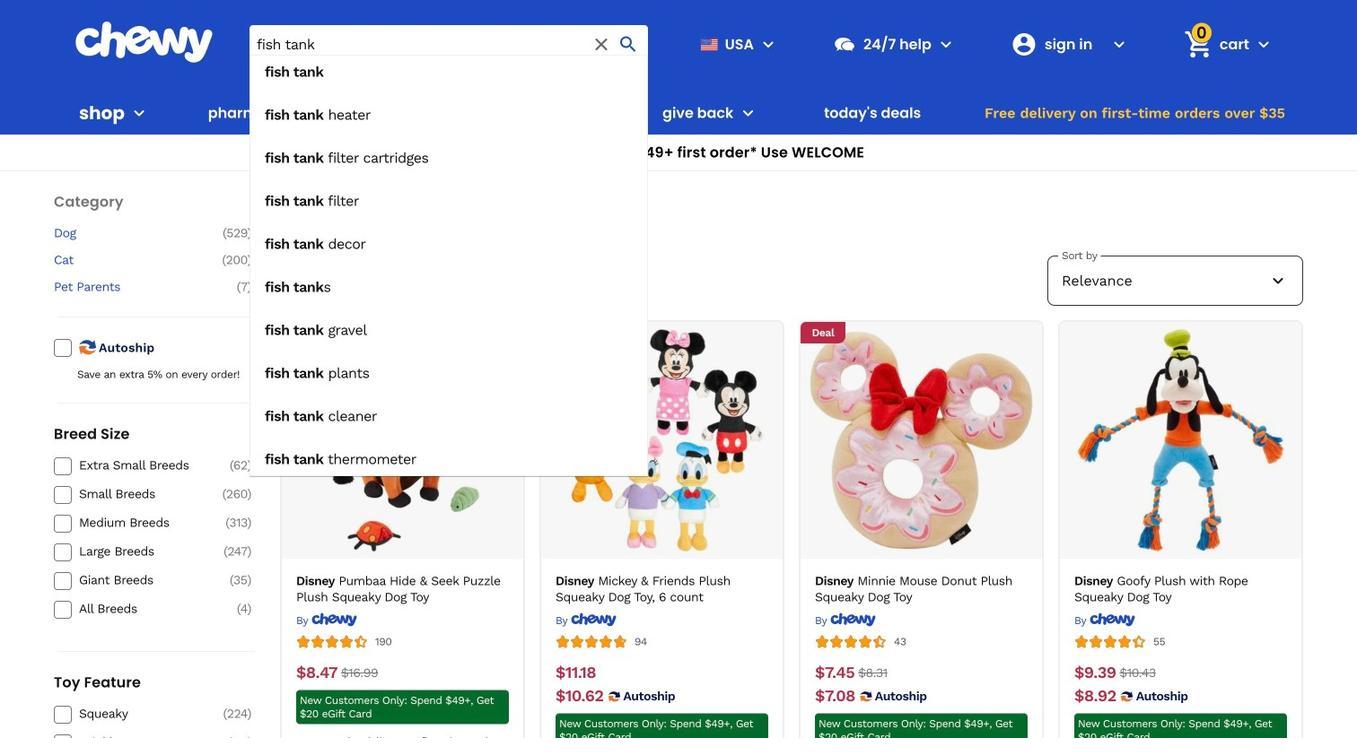Task type: locate. For each thing, give the bounding box(es) containing it.
2 chewy image from the left
[[571, 613, 617, 628]]

give back menu image
[[737, 102, 759, 124]]

cart menu image
[[1253, 33, 1275, 55]]

disney mickey & friends plush squeaky dog toy, 6 count image
[[551, 330, 774, 552]]

chewy home image
[[75, 22, 214, 63]]

Search text field
[[250, 25, 648, 64]]

chewy image
[[311, 613, 357, 628], [571, 613, 617, 628], [830, 613, 876, 628], [1090, 613, 1136, 628]]

3 chewy image from the left
[[830, 613, 876, 628]]

disney goofy plush with rope squeaky dog toy image
[[1070, 330, 1293, 552]]

site banner
[[0, 0, 1358, 477]]

None text field
[[296, 664, 338, 684], [341, 664, 378, 684], [815, 664, 855, 684], [859, 664, 888, 684], [1075, 664, 1116, 684], [815, 687, 856, 707], [296, 664, 338, 684], [341, 664, 378, 684], [815, 664, 855, 684], [859, 664, 888, 684], [1075, 664, 1116, 684], [815, 687, 856, 707]]

list box
[[250, 55, 648, 477]]

help menu image
[[935, 33, 957, 55]]

None text field
[[556, 664, 596, 684], [1120, 664, 1156, 684], [556, 687, 604, 707], [1075, 687, 1117, 707], [556, 664, 596, 684], [1120, 664, 1156, 684], [556, 687, 604, 707], [1075, 687, 1117, 707]]

items image
[[1183, 29, 1214, 60]]



Task type: describe. For each thing, give the bounding box(es) containing it.
submit search image
[[618, 33, 639, 55]]

list box inside site banner
[[250, 55, 648, 477]]

disney minnie mouse donut plush squeaky dog toy image
[[810, 330, 1033, 552]]

4 chewy image from the left
[[1090, 613, 1136, 628]]

delete search image
[[591, 33, 612, 55]]

disney pumbaa hide & seek puzzle plush squeaky dog toy image
[[291, 330, 514, 552]]

menu image
[[758, 33, 779, 55]]

1 chewy image from the left
[[311, 613, 357, 628]]

chewy support image
[[833, 33, 857, 56]]

account menu image
[[1109, 33, 1130, 55]]

menu image
[[128, 102, 150, 124]]

Product search field
[[250, 25, 648, 477]]



Task type: vqa. For each thing, say whether or not it's contained in the screenshot.
SEARCH text field
yes



